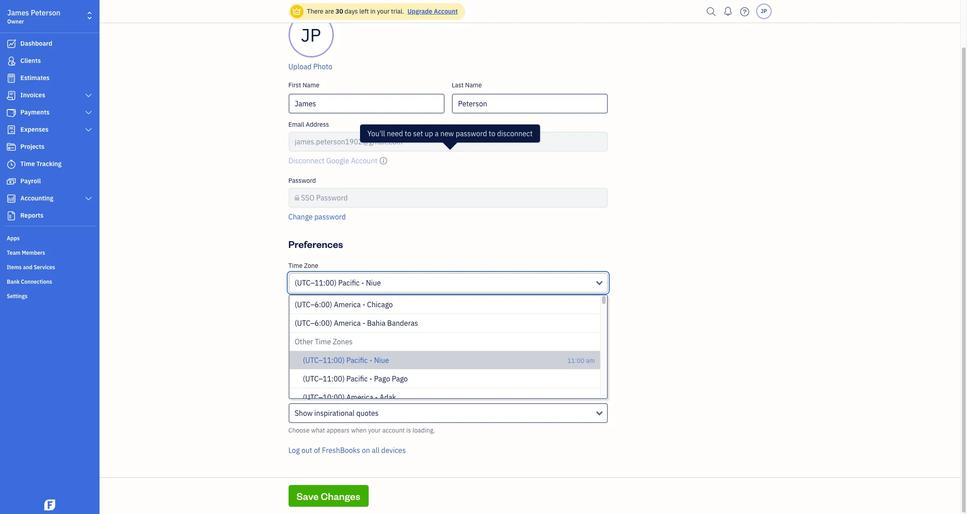 Task type: describe. For each thing, give the bounding box(es) containing it.
sso password
[[301, 193, 348, 202]]

change password
[[288, 212, 346, 221]]

time for time tracking
[[20, 160, 35, 168]]

upload photo
[[288, 62, 332, 71]]

client image
[[6, 57, 17, 66]]

chicago
[[367, 300, 393, 309]]

show
[[295, 409, 313, 418]]

time tracking
[[20, 160, 62, 168]]

loading screen display
[[288, 392, 354, 400]]

upgrade
[[408, 7, 432, 15]]

and
[[23, 264, 32, 271]]

2 vertical spatial (utc–11:00)
[[303, 374, 345, 383]]

adak
[[380, 393, 396, 402]]

other
[[295, 337, 313, 346]]

1 vertical spatial pacific
[[347, 356, 368, 365]]

connections
[[21, 278, 52, 285]]

- up (utc–11:00) pacific - pago pago
[[370, 356, 372, 365]]

last
[[452, 81, 464, 89]]

jp inside the account profile element
[[301, 23, 321, 47]]

(utc–6:00) america - chicago
[[295, 300, 393, 309]]

peterson
[[31, 8, 60, 17]]

sso
[[301, 193, 315, 202]]

- left chicago
[[363, 300, 366, 309]]

log
[[288, 446, 300, 455]]

save changes button
[[288, 485, 369, 507]]

(utc–11:00) pacific - niue inside time zone field
[[295, 278, 381, 287]]

crown image
[[292, 7, 302, 16]]

estimates link
[[2, 70, 97, 86]]

on
[[362, 446, 370, 455]]

save
[[297, 490, 319, 502]]

upgrade account link
[[406, 7, 458, 15]]

trial.
[[391, 7, 404, 15]]

projects
[[20, 143, 44, 151]]

days
[[345, 7, 358, 15]]

time for time zone
[[288, 262, 303, 270]]

you'll need to set up a new password to disconnect
[[367, 129, 533, 138]]

invoices
[[20, 91, 45, 99]]

account profile element
[[285, 12, 612, 229]]

estimate image
[[6, 74, 17, 83]]

- inside time zone field
[[361, 278, 364, 287]]

email
[[288, 120, 304, 129]]

accounting
[[20, 194, 53, 202]]

disconnect
[[497, 129, 533, 138]]

name for first name
[[303, 81, 320, 89]]

need
[[387, 129, 403, 138]]

project image
[[6, 143, 17, 152]]

what
[[311, 426, 325, 434]]

1 to from the left
[[405, 129, 411, 138]]

log out of freshbooks on all devices button
[[288, 445, 406, 456]]

pacific inside time zone field
[[338, 278, 360, 287]]

11:00
[[568, 357, 585, 365]]

team members link
[[2, 246, 97, 259]]

america for america - bahia banderas
[[334, 319, 361, 328]]

you'll
[[367, 129, 385, 138]]

go to help image
[[738, 5, 752, 18]]

language
[[309, 339, 336, 347]]

bank connections link
[[2, 275, 97, 288]]

banderas
[[387, 319, 418, 328]]

Last Name text field
[[452, 94, 608, 114]]

there are 30 days left in your trial. upgrade account
[[307, 7, 458, 15]]

list box inside preferences element
[[289, 295, 607, 514]]

(utc–6:00) america - bahia banderas
[[295, 319, 418, 328]]

1 horizontal spatial password
[[316, 193, 348, 202]]

payroll link
[[2, 173, 97, 190]]

time tracking link
[[2, 156, 97, 172]]

appears
[[327, 426, 350, 434]]

name for last name
[[465, 81, 482, 89]]

clients
[[20, 57, 41, 65]]

1 pago from the left
[[374, 374, 390, 383]]

address
[[306, 120, 329, 129]]

upload
[[288, 62, 312, 71]]

send us feedback link
[[288, 375, 346, 384]]

there
[[307, 7, 323, 15]]

Email Address email field
[[288, 132, 608, 152]]

apps
[[7, 235, 20, 242]]

beta
[[290, 339, 305, 346]]

jp button
[[756, 4, 772, 19]]

first
[[288, 81, 301, 89]]

2 pago from the left
[[392, 374, 408, 383]]

niue inside time zone field
[[366, 278, 381, 287]]

invoice image
[[6, 91, 17, 100]]

settings link
[[2, 289, 97, 303]]

reports link
[[2, 208, 97, 224]]

show inspirational quotes
[[295, 409, 379, 418]]

email address
[[288, 120, 329, 129]]

team
[[7, 249, 20, 256]]

(utc–10:00) america - adak
[[303, 393, 396, 402]]

0 horizontal spatial password
[[288, 176, 316, 185]]

chevron large down image
[[84, 126, 93, 133]]

(utc–6:00) for (utc–6:00) america - bahia banderas
[[295, 319, 332, 328]]

preferences element
[[285, 262, 612, 514]]

payments
[[20, 108, 50, 116]]

james peterson owner
[[7, 8, 60, 25]]

your inside preferences element
[[368, 426, 381, 434]]

loading
[[288, 392, 311, 400]]

(utc–11:00) pacific - niue inside group
[[303, 356, 389, 365]]

out
[[302, 446, 312, 455]]

log out of freshbooks on all devices
[[288, 446, 406, 455]]

of
[[314, 446, 320, 455]]

set
[[413, 129, 423, 138]]

option inside list box
[[289, 333, 601, 514]]

info image
[[379, 155, 388, 166]]

0 vertical spatial your
[[377, 7, 390, 15]]

when
[[351, 426, 367, 434]]

preferences
[[288, 238, 343, 250]]



Task type: vqa. For each thing, say whether or not it's contained in the screenshot.
"Bank Connections" Link
yes



Task type: locate. For each thing, give the bounding box(es) containing it.
(utc–6:00) for (utc–6:00) america - chicago
[[295, 300, 332, 309]]

lock image
[[295, 192, 299, 203]]

america inside group
[[347, 393, 373, 402]]

new
[[441, 129, 454, 138]]

change
[[288, 212, 313, 221]]

reports
[[20, 211, 43, 219]]

chevron large down image inside payments link
[[84, 109, 93, 116]]

1 vertical spatial (utc–11:00)
[[303, 356, 345, 365]]

dashboard link
[[2, 36, 97, 52]]

(utc–6:00) down "format"
[[295, 319, 332, 328]]

to left set
[[405, 129, 411, 138]]

jp inside dropdown button
[[761, 8, 767, 14]]

payroll
[[20, 177, 41, 185]]

display
[[333, 392, 354, 400]]

dashboard
[[20, 39, 52, 48]]

to left disconnect
[[489, 129, 496, 138]]

account
[[382, 426, 405, 434]]

pacific up (utc–10:00) america - adak
[[347, 374, 368, 383]]

time format
[[288, 300, 325, 308]]

settings
[[7, 293, 28, 300]]

quotes
[[356, 409, 379, 418]]

save changes
[[297, 490, 360, 502]]

pago
[[374, 374, 390, 383], [392, 374, 408, 383]]

(utc–11:00) inside time zone field
[[295, 278, 337, 287]]

Time Zone field
[[288, 273, 608, 293]]

niue up (utc–11:00) pacific - pago pago
[[374, 356, 389, 365]]

1 horizontal spatial pago
[[392, 374, 408, 383]]

timer image
[[6, 160, 17, 169]]

1 vertical spatial america
[[334, 319, 361, 328]]

2 (utc–6:00) from the top
[[295, 319, 332, 328]]

tracking
[[36, 160, 62, 168]]

choose
[[288, 426, 310, 434]]

group
[[289, 351, 601, 514]]

1 vertical spatial your
[[368, 426, 381, 434]]

owner
[[7, 18, 24, 25]]

jp right go to help image
[[761, 8, 767, 14]]

0 horizontal spatial pago
[[374, 374, 390, 383]]

0 vertical spatial jp
[[761, 8, 767, 14]]

- left bahia
[[363, 319, 366, 328]]

america up quotes at the left bottom of page
[[347, 393, 373, 402]]

0 vertical spatial america
[[334, 300, 361, 309]]

0 vertical spatial (utc–11:00) pacific - niue
[[295, 278, 381, 287]]

items
[[7, 264, 22, 271]]

1 vertical spatial niue
[[374, 356, 389, 365]]

america down (utc–6:00) america - chicago
[[334, 319, 361, 328]]

(utc–6:00) up other on the bottom left of page
[[295, 300, 332, 309]]

pacific up (utc–11:00) pacific - pago pago
[[347, 356, 368, 365]]

clients link
[[2, 53, 97, 69]]

30
[[336, 7, 343, 15]]

zone
[[304, 262, 318, 270]]

report image
[[6, 211, 17, 220]]

2 chevron large down image from the top
[[84, 109, 93, 116]]

choose what appears when your account is loading.
[[288, 426, 435, 434]]

1 horizontal spatial to
[[489, 129, 496, 138]]

beta language
[[290, 339, 336, 347]]

0 vertical spatial pacific
[[338, 278, 360, 287]]

is
[[406, 426, 411, 434]]

0 vertical spatial niue
[[366, 278, 381, 287]]

payment image
[[6, 108, 17, 117]]

1 horizontal spatial password
[[456, 129, 487, 138]]

1 horizontal spatial jp
[[761, 8, 767, 14]]

chevron large down image for accounting
[[84, 195, 93, 202]]

all
[[372, 446, 380, 455]]

2 name from the left
[[465, 81, 482, 89]]

expense image
[[6, 125, 17, 134]]

(utc–10:00)
[[303, 393, 345, 402]]

send us feedback
[[288, 375, 346, 384]]

group inside list box
[[289, 351, 601, 514]]

first name
[[288, 81, 320, 89]]

0 vertical spatial (utc–6:00)
[[295, 300, 332, 309]]

loading.
[[413, 426, 435, 434]]

time left "format"
[[288, 300, 303, 308]]

password inside button
[[315, 212, 346, 221]]

1 chevron large down image from the top
[[84, 92, 93, 99]]

account
[[434, 7, 458, 15]]

freshbooks image
[[43, 500, 57, 510]]

left
[[359, 7, 369, 15]]

1 vertical spatial (utc–6:00)
[[295, 319, 332, 328]]

(utc–11:00) up screen at the left of page
[[303, 374, 345, 383]]

1 vertical spatial password
[[316, 193, 348, 202]]

are
[[325, 7, 334, 15]]

send
[[288, 375, 305, 384]]

bahia
[[367, 319, 386, 328]]

chevron large down image for payments
[[84, 109, 93, 116]]

0 vertical spatial (utc–11:00)
[[295, 278, 337, 287]]

your right the when
[[368, 426, 381, 434]]

3 chevron large down image from the top
[[84, 195, 93, 202]]

2 vertical spatial pacific
[[347, 374, 368, 383]]

0 vertical spatial chevron large down image
[[84, 92, 93, 99]]

0 horizontal spatial jp
[[301, 23, 321, 47]]

password up lock icon
[[288, 176, 316, 185]]

name right last
[[465, 81, 482, 89]]

up
[[425, 129, 433, 138]]

1 vertical spatial jp
[[301, 23, 321, 47]]

niue
[[366, 278, 381, 287], [374, 356, 389, 365]]

expenses link
[[2, 122, 97, 138]]

time right other on the bottom left of page
[[315, 337, 331, 346]]

america
[[334, 300, 361, 309], [334, 319, 361, 328], [347, 393, 373, 402]]

1 vertical spatial chevron large down image
[[84, 109, 93, 116]]

2 vertical spatial america
[[347, 393, 373, 402]]

list box containing (utc–6:00)
[[289, 295, 607, 514]]

group containing (utc–11:00)
[[289, 351, 601, 514]]

1 vertical spatial (utc–11:00) pacific - niue
[[303, 356, 389, 365]]

services
[[34, 264, 55, 271]]

(utc–6:00)
[[295, 300, 332, 309], [295, 319, 332, 328]]

changes
[[321, 490, 360, 502]]

0 vertical spatial password
[[456, 129, 487, 138]]

team members
[[7, 249, 45, 256]]

your right in
[[377, 7, 390, 15]]

bank
[[7, 278, 20, 285]]

screen
[[312, 392, 332, 400]]

0 horizontal spatial name
[[303, 81, 320, 89]]

jp down there
[[301, 23, 321, 47]]

main element
[[0, 0, 122, 514]]

(utc–11:00) pacific - pago pago
[[303, 374, 408, 383]]

jp
[[761, 8, 767, 14], [301, 23, 321, 47]]

(utc–11:00) pacific - niue
[[295, 278, 381, 287], [303, 356, 389, 365]]

accounting link
[[2, 190, 97, 207]]

1 horizontal spatial name
[[465, 81, 482, 89]]

(utc–11:00) down zone
[[295, 278, 337, 287]]

bank connections
[[7, 278, 52, 285]]

members
[[22, 249, 45, 256]]

projects link
[[2, 139, 97, 155]]

james
[[7, 8, 29, 17]]

america up (utc–6:00) america - bahia banderas
[[334, 300, 361, 309]]

(utc–11:00) pacific - niue down zones
[[303, 356, 389, 365]]

last name
[[452, 81, 482, 89]]

time right 'timer' icon
[[20, 160, 35, 168]]

america for america - adak
[[347, 393, 373, 402]]

2 vertical spatial chevron large down image
[[84, 195, 93, 202]]

- up (utc–6:00) america - chicago
[[361, 278, 364, 287]]

0 vertical spatial password
[[288, 176, 316, 185]]

niue up chicago
[[366, 278, 381, 287]]

time inside list box
[[315, 337, 331, 346]]

format
[[304, 300, 325, 308]]

time zone
[[288, 262, 318, 270]]

time for time format
[[288, 300, 303, 308]]

time left zone
[[288, 262, 303, 270]]

chevron large down image
[[84, 92, 93, 99], [84, 109, 93, 116], [84, 195, 93, 202]]

search image
[[704, 5, 719, 18]]

items and services link
[[2, 260, 97, 274]]

(utc–11:00) down language
[[303, 356, 345, 365]]

Loading Screen Display field
[[288, 403, 608, 423]]

am
[[586, 357, 595, 365]]

- left "adak"
[[375, 393, 378, 402]]

america for america - chicago
[[334, 300, 361, 309]]

option
[[289, 333, 601, 514]]

niue inside list box
[[374, 356, 389, 365]]

time inside main element
[[20, 160, 35, 168]]

expenses
[[20, 125, 49, 133]]

to
[[405, 129, 411, 138], [489, 129, 496, 138]]

name right the first
[[303, 81, 320, 89]]

feedback
[[316, 375, 346, 384]]

1 name from the left
[[303, 81, 320, 89]]

2 to from the left
[[489, 129, 496, 138]]

notifications image
[[721, 2, 736, 20]]

- up (utc–10:00) america - adak
[[370, 374, 372, 383]]

chevron large down image for invoices
[[84, 92, 93, 99]]

password
[[456, 129, 487, 138], [315, 212, 346, 221]]

name
[[303, 81, 320, 89], [465, 81, 482, 89]]

password down sso password
[[315, 212, 346, 221]]

list box
[[289, 295, 607, 514]]

First Name text field
[[288, 94, 445, 114]]

money image
[[6, 177, 17, 186]]

a
[[435, 129, 439, 138]]

option containing other time zones
[[289, 333, 601, 514]]

1 vertical spatial password
[[315, 212, 346, 221]]

(utc–11:00) pacific - niue up (utc–6:00) america - chicago
[[295, 278, 381, 287]]

pacific up (utc–6:00) america - chicago
[[338, 278, 360, 287]]

dashboard image
[[6, 39, 17, 48]]

apps link
[[2, 231, 97, 245]]

1 (utc–6:00) from the top
[[295, 300, 332, 309]]

0 horizontal spatial to
[[405, 129, 411, 138]]

devices
[[381, 446, 406, 455]]

other time zones
[[295, 337, 353, 346]]

0 horizontal spatial password
[[315, 212, 346, 221]]

password right new
[[456, 129, 487, 138]]

items and services
[[7, 264, 55, 271]]

password up change password button
[[316, 193, 348, 202]]

chart image
[[6, 194, 17, 203]]



